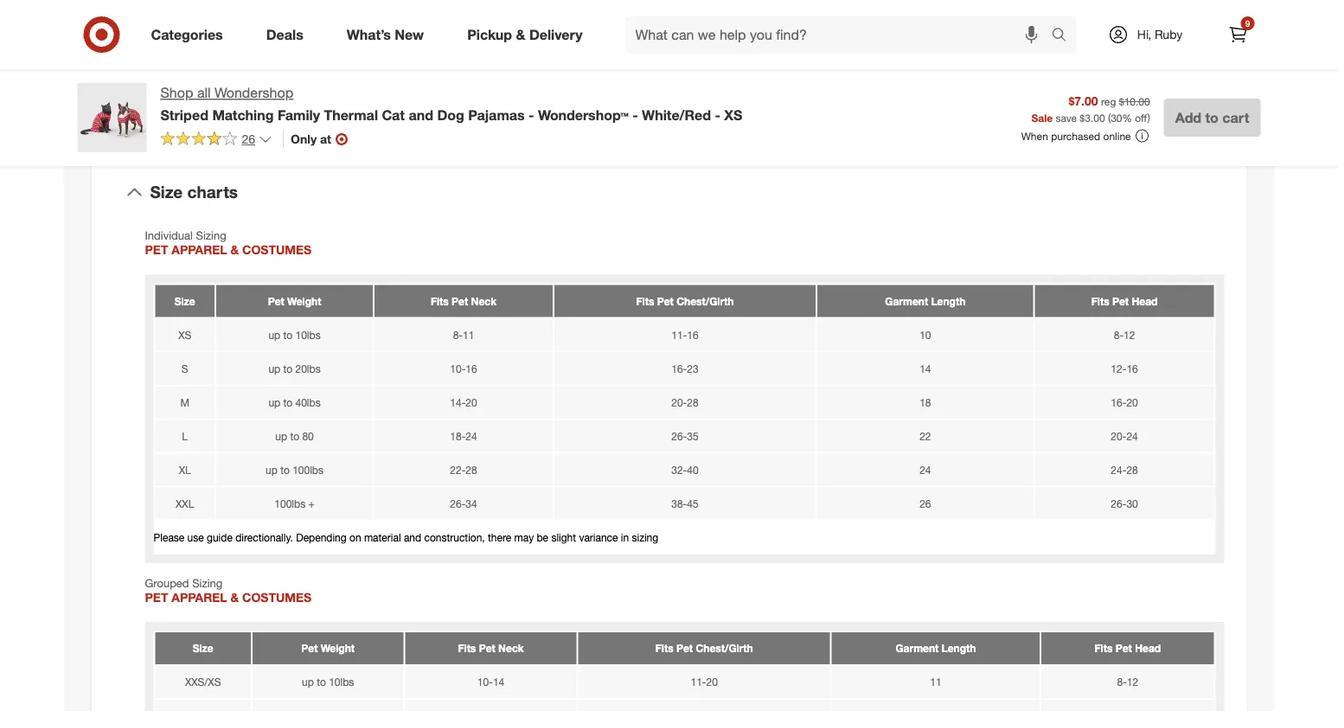 Task type: describe. For each thing, give the bounding box(es) containing it.
striped
[[160, 106, 209, 123]]

all
[[197, 84, 211, 101]]

pickup
[[467, 26, 512, 43]]

&
[[516, 26, 525, 43]]

add
[[1175, 109, 1202, 126]]

2097
[[315, 14, 342, 29]]

it.
[[567, 123, 576, 138]]

wondershop™
[[538, 106, 629, 123]]

add to cart button
[[1164, 99, 1261, 137]]

wondershop
[[215, 84, 293, 101]]

$7.00
[[1069, 93, 1098, 108]]

shop
[[160, 84, 193, 101]]

matching
[[212, 106, 274, 123]]

origin : imported
[[150, 67, 242, 82]]

if
[[150, 123, 157, 138]]

(dpci)
[[228, 14, 265, 29]]

9
[[1245, 18, 1250, 29]]

report incorrect product info. button
[[580, 122, 740, 140]]

to inside button
[[1205, 109, 1219, 126]]

save
[[1056, 111, 1077, 124]]

add to cart
[[1175, 109, 1250, 126]]

when
[[1021, 129, 1048, 142]]

search button
[[1044, 16, 1085, 57]]

what's new
[[347, 26, 424, 43]]

9 link
[[1219, 16, 1257, 54]]

3 - from the left
[[715, 106, 721, 123]]

30
[[1111, 111, 1122, 124]]

3.00
[[1085, 111, 1105, 124]]

categories link
[[136, 16, 245, 54]]

hi,
[[1137, 27, 1151, 42]]

off
[[1135, 111, 1147, 124]]

report
[[580, 123, 617, 138]]

product
[[672, 123, 714, 138]]

%
[[1122, 111, 1132, 124]]

origin
[[150, 67, 185, 82]]

00-
[[297, 14, 315, 29]]

ruby
[[1155, 27, 1183, 42]]

sale
[[1032, 111, 1053, 124]]

want
[[457, 123, 483, 138]]

size charts
[[150, 182, 238, 202]]

details
[[208, 123, 243, 138]]

$7.00 reg $10.00 sale save $ 3.00 ( 30 % off )
[[1032, 93, 1150, 124]]

083-
[[272, 14, 297, 29]]

image of striped matching family thermal cat and dog pajamas - wondershop™ - white/red - xs image
[[77, 83, 147, 152]]

pickup & delivery
[[467, 26, 583, 43]]

pickup & delivery link
[[453, 16, 604, 54]]

if the item details above aren't accurate or complete, we want to know about it. report incorrect product info.
[[150, 123, 740, 138]]

size
[[150, 182, 183, 202]]

family
[[278, 106, 320, 123]]



Task type: vqa. For each thing, say whether or not it's contained in the screenshot.
Origin : Imported
yes



Task type: locate. For each thing, give the bounding box(es) containing it.
what's
[[347, 26, 391, 43]]

$10.00
[[1119, 95, 1150, 108]]

item
[[150, 14, 176, 29]]

what's new link
[[332, 16, 446, 54]]

- left xs
[[715, 106, 721, 123]]

online
[[1103, 129, 1131, 142]]

size charts button
[[105, 165, 1233, 220]]

and
[[409, 106, 433, 123]]

info.
[[718, 123, 740, 138]]

item number (dpci) : 083-00-2097
[[150, 14, 342, 29]]

dog
[[437, 106, 464, 123]]

charts
[[187, 182, 238, 202]]

we
[[438, 123, 453, 138]]

to right want
[[486, 123, 497, 138]]

: up the shop
[[185, 67, 189, 82]]

to right add
[[1205, 109, 1219, 126]]

at
[[320, 131, 331, 147]]

shop all wondershop striped matching family thermal cat and dog pajamas - wondershop™ - white/red - xs
[[160, 84, 743, 123]]

only
[[291, 131, 317, 147]]

:
[[265, 14, 269, 29], [185, 67, 189, 82]]

aren't
[[283, 123, 313, 138]]

item
[[181, 123, 204, 138]]

: left 083- at the left of the page
[[265, 14, 269, 29]]

xs
[[724, 106, 743, 123]]

pajamas
[[468, 106, 525, 123]]

above
[[247, 123, 280, 138]]

-
[[529, 106, 534, 123], [632, 106, 638, 123], [715, 106, 721, 123]]

when purchased online
[[1021, 129, 1131, 142]]

or
[[366, 123, 377, 138]]

2 horizontal spatial -
[[715, 106, 721, 123]]

0 horizontal spatial to
[[486, 123, 497, 138]]

delivery
[[529, 26, 583, 43]]

only at
[[291, 131, 331, 147]]

incorrect
[[621, 123, 669, 138]]

(
[[1108, 111, 1111, 124]]

26
[[242, 131, 255, 147]]

1 horizontal spatial to
[[1205, 109, 1219, 126]]

purchased
[[1051, 129, 1101, 142]]

0 horizontal spatial :
[[185, 67, 189, 82]]

cat
[[382, 106, 405, 123]]

cart
[[1223, 109, 1250, 126]]

white/red
[[642, 106, 711, 123]]

imported
[[192, 67, 242, 82]]

know
[[500, 123, 529, 138]]

1 - from the left
[[529, 106, 534, 123]]

complete,
[[381, 123, 434, 138]]

thermal
[[324, 106, 378, 123]]

2 - from the left
[[632, 106, 638, 123]]

to
[[1205, 109, 1219, 126], [486, 123, 497, 138]]

0 vertical spatial :
[[265, 14, 269, 29]]

)
[[1147, 111, 1150, 124]]

1 vertical spatial :
[[185, 67, 189, 82]]

$
[[1080, 111, 1085, 124]]

1 horizontal spatial :
[[265, 14, 269, 29]]

deals
[[266, 26, 303, 43]]

about
[[532, 123, 563, 138]]

categories
[[151, 26, 223, 43]]

1 horizontal spatial -
[[632, 106, 638, 123]]

What can we help you find? suggestions appear below search field
[[625, 16, 1056, 54]]

reg
[[1101, 95, 1116, 108]]

0 horizontal spatial -
[[529, 106, 534, 123]]

26 link
[[160, 130, 273, 150]]

search
[[1044, 28, 1085, 45]]

new
[[395, 26, 424, 43]]

the
[[160, 123, 177, 138]]

accurate
[[316, 123, 363, 138]]

- right pajamas
[[529, 106, 534, 123]]

number
[[179, 14, 225, 29]]

hi, ruby
[[1137, 27, 1183, 42]]

- right report
[[632, 106, 638, 123]]

deals link
[[251, 16, 325, 54]]



